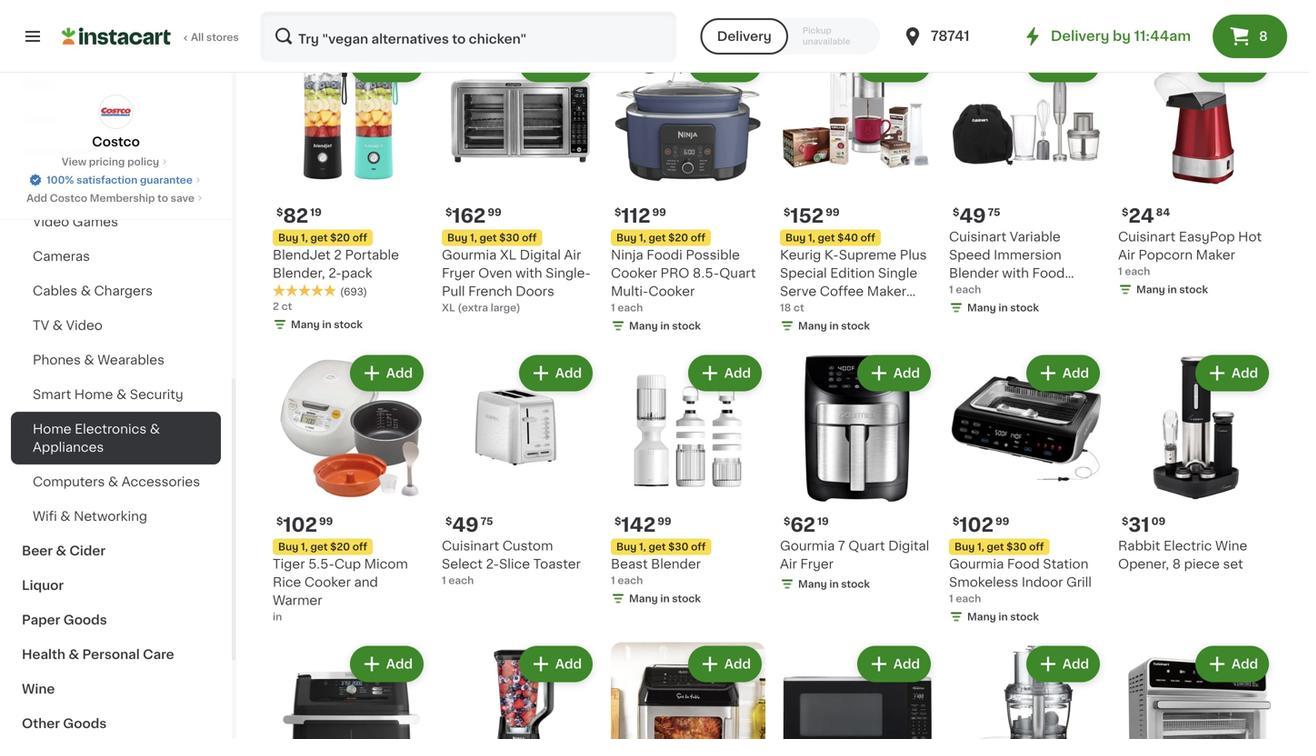 Task type: vqa. For each thing, say whether or not it's contained in the screenshot.
leftmost home
yes



Task type: locate. For each thing, give the bounding box(es) containing it.
99 inside the $ 112 99
[[653, 207, 667, 217]]

1 horizontal spatial delivery
[[1051, 30, 1110, 43]]

0 vertical spatial video
[[33, 216, 69, 228]]

18 ct
[[780, 303, 805, 313]]

goods up health & personal care
[[63, 614, 107, 627]]

1 horizontal spatial fryer
[[801, 558, 834, 571]]

buy 1, get $20 off up blendjet
[[278, 233, 368, 243]]

service type group
[[701, 18, 880, 55]]

cuisinart for air
[[1119, 231, 1176, 243]]

many in stock for beast blender
[[629, 594, 701, 604]]

1, up tiger
[[301, 542, 308, 552]]

delivery by 11:44am
[[1051, 30, 1192, 43]]

cuisinart for immersion
[[950, 231, 1007, 243]]

99 right 162
[[488, 207, 502, 217]]

many for gourmia food station smokeless indoor grill
[[968, 612, 997, 622]]

1 down the smokeless
[[950, 594, 954, 604]]

get for ninja foodi possible cooker pro 8.5-quart multi-cooker
[[649, 233, 666, 243]]

get up 'foodi'
[[649, 233, 666, 243]]

get
[[311, 233, 328, 243], [480, 233, 497, 243], [649, 233, 666, 243], [818, 233, 835, 243], [311, 542, 328, 552], [649, 542, 666, 552], [987, 542, 1005, 552]]

0 vertical spatial k-
[[825, 249, 839, 262]]

games
[[73, 216, 118, 228]]

1 18 from the left
[[780, 303, 792, 313]]

cuisinart easypop hot air popcorn maker 1 each
[[1119, 231, 1262, 277]]

2 horizontal spatial gourmia
[[950, 558, 1004, 571]]

wifi & networking link
[[11, 499, 221, 534]]

buy 1, get $40 off
[[786, 233, 876, 243]]

quart down possible
[[720, 267, 756, 280]]

stock for cuisinart variable speed immersion blender with food processor
[[1011, 303, 1040, 313]]

0 vertical spatial blender
[[950, 267, 999, 280]]

$ 31 09
[[1122, 516, 1166, 535]]

1 horizontal spatial 75
[[988, 207, 1001, 217]]

buy 1, get $30 off for 102
[[955, 542, 1045, 552]]

& for wearables
[[84, 354, 94, 367]]

$ inside $ 31 09
[[1122, 517, 1129, 527]]

buy 1, get $20 off up 'foodi'
[[617, 233, 706, 243]]

with down immersion
[[1003, 267, 1030, 280]]

99 inside "$ 152 99"
[[826, 207, 840, 217]]

many down 18 ct
[[799, 321, 827, 331]]

1, up blendjet
[[301, 233, 308, 243]]

quart inside ninja foodi possible cooker pro 8.5-quart multi-cooker 1 each
[[720, 267, 756, 280]]

cup inside tiger 5.5-cup micom rice cooker and warmer in
[[335, 558, 361, 571]]

1 down 'beast'
[[611, 576, 616, 586]]

$20 for 82
[[330, 233, 350, 243]]

1 horizontal spatial wine
[[1216, 540, 1248, 553]]

get down $ 162 99
[[480, 233, 497, 243]]

0 horizontal spatial 102
[[283, 516, 317, 535]]

slice
[[499, 558, 530, 571]]

1 vertical spatial 75
[[481, 517, 493, 527]]

1 horizontal spatial costco
[[92, 136, 140, 148]]

0 horizontal spatial maker
[[868, 285, 907, 298]]

100% satisfaction guarantee
[[46, 175, 193, 185]]

stores
[[206, 32, 239, 42]]

$ inside the $ 112 99
[[615, 207, 622, 217]]

0 vertical spatial fryer
[[442, 267, 475, 280]]

2 horizontal spatial buy 1, get $30 off
[[955, 542, 1045, 552]]

delivery
[[1051, 30, 1110, 43], [717, 30, 772, 43]]

paper
[[22, 614, 60, 627]]

off for gourmia food station smokeless indoor grill
[[1030, 542, 1045, 552]]

75 for cuisinart variable speed immersion blender with food processor
[[988, 207, 1001, 217]]

buy up 'beast'
[[617, 542, 637, 552]]

$ inside $ 142 99
[[615, 517, 622, 527]]

11:44am
[[1135, 30, 1192, 43]]

$ up ninja
[[615, 207, 622, 217]]

product group
[[273, 42, 427, 336], [442, 42, 597, 315], [611, 42, 766, 337], [780, 42, 935, 337], [950, 42, 1104, 319], [1119, 42, 1273, 301], [273, 352, 427, 624], [442, 352, 597, 588], [611, 352, 766, 610], [780, 352, 935, 595], [950, 352, 1104, 628], [1119, 352, 1273, 573], [273, 643, 427, 739], [442, 643, 597, 739], [611, 643, 766, 739], [780, 643, 935, 739], [950, 643, 1104, 739], [1119, 643, 1273, 739]]

off up 'supreme'
[[861, 233, 876, 243]]

0 vertical spatial maker
[[1197, 249, 1236, 262]]

electronics up 100%
[[22, 146, 96, 159]]

buy 1, get $20 off up 5.5-
[[278, 542, 368, 552]]

appliances
[[33, 441, 104, 454]]

0 horizontal spatial cup
[[335, 558, 361, 571]]

product group containing 152
[[780, 42, 935, 337]]

1 horizontal spatial cuisinart
[[950, 231, 1007, 243]]

with up doors
[[516, 267, 543, 280]]

$ 49 75 for cuisinart variable speed immersion blender with food processor
[[953, 206, 1001, 226]]

0 horizontal spatial $ 102 99
[[277, 516, 333, 535]]

0 horizontal spatial wine
[[22, 683, 55, 696]]

78741 button
[[902, 11, 1011, 62]]

0 vertical spatial $ 49 75
[[953, 206, 1001, 226]]

$ 102 99 up the smokeless
[[953, 516, 1010, 535]]

1 down select
[[442, 576, 446, 586]]

select
[[442, 558, 483, 571]]

1 vertical spatial digital
[[889, 540, 930, 553]]

0 horizontal spatial fryer
[[442, 267, 475, 280]]

1 vertical spatial xl
[[442, 303, 455, 313]]

2 vertical spatial gourmia
[[950, 558, 1004, 571]]

costco link
[[92, 95, 140, 151]]

1 horizontal spatial air
[[780, 558, 798, 571]]

1 down multi-
[[611, 303, 616, 313]]

cup down 'coffee'
[[842, 303, 869, 316]]

1 vertical spatial cup
[[335, 558, 361, 571]]

paper goods link
[[11, 603, 221, 638]]

0 horizontal spatial digital
[[520, 249, 561, 262]]

buy 1, get $30 off for 162
[[448, 233, 537, 243]]

cameras link
[[11, 239, 221, 274]]

2 goods from the top
[[63, 718, 107, 730]]

1, for gourmia food station smokeless indoor grill
[[978, 542, 985, 552]]

0 horizontal spatial $ 49 75
[[446, 516, 493, 535]]

cuisinart inside cuisinart custom select 2-slice toaster 1 each
[[442, 540, 500, 553]]

in down 'blender,'
[[322, 320, 332, 330]]

& right tv
[[53, 319, 63, 332]]

many for cuisinart variable speed immersion blender with food processor
[[968, 303, 997, 313]]

0 horizontal spatial 75
[[481, 517, 493, 527]]

blender
[[950, 267, 999, 280], [651, 558, 701, 571]]

get up beast blender 1 each
[[649, 542, 666, 552]]

$20 up 5.5-
[[330, 542, 350, 552]]

& down the phones & wearables link
[[116, 388, 127, 401]]

air down 62
[[780, 558, 798, 571]]

many in stock down "(693)"
[[291, 320, 363, 330]]

& inside "link"
[[56, 545, 66, 558]]

0 vertical spatial goods
[[63, 614, 107, 627]]

1 inside cuisinart easypop hot air popcorn maker 1 each
[[1119, 267, 1123, 277]]

ninja foodi possible cooker pro 8.5-quart multi-cooker 1 each
[[611, 249, 756, 313]]

buy for gourmia xl digital air fryer oven with single- pull french doors
[[448, 233, 468, 243]]

None search field
[[260, 11, 677, 62]]

49 up select
[[452, 516, 479, 535]]

1 horizontal spatial buy 1, get $30 off
[[617, 542, 706, 552]]

digital inside gourmia 7 quart digital air fryer
[[889, 540, 930, 553]]

49 for cuisinart variable speed immersion blender with food processor
[[960, 206, 987, 226]]

air up single-
[[564, 249, 581, 262]]

get for tiger 5.5-cup micom rice cooker and warmer
[[311, 542, 328, 552]]

$ 102 99
[[277, 516, 333, 535], [953, 516, 1010, 535]]

0 vertical spatial wine
[[1216, 540, 1248, 553]]

food up indoor
[[1008, 558, 1040, 571]]

99 right "112"
[[653, 207, 667, 217]]

1, for keurig k-supreme plus special edition single serve coffee maker with 18 k-cup pods
[[809, 233, 816, 243]]

0 horizontal spatial cuisinart
[[442, 540, 500, 553]]

1
[[1119, 267, 1123, 277], [950, 285, 954, 295], [611, 303, 616, 313], [442, 576, 446, 586], [611, 576, 616, 586], [950, 594, 954, 604]]

each down 'popcorn'
[[1125, 267, 1151, 277]]

1 vertical spatial goods
[[63, 718, 107, 730]]

19 inside $ 82 19
[[310, 207, 322, 217]]

$20 up 'foodi'
[[669, 233, 689, 243]]

0 vertical spatial costco
[[92, 136, 140, 148]]

health & personal care
[[22, 649, 174, 661]]

home
[[74, 388, 113, 401], [33, 423, 72, 436]]

indoor
[[1022, 576, 1064, 589]]

102 up the smokeless
[[960, 516, 994, 535]]

1 horizontal spatial $ 49 75
[[953, 206, 1001, 226]]

gourmia up oven at the top left of the page
[[442, 249, 497, 262]]

oven
[[479, 267, 512, 280]]

each down speed
[[956, 285, 982, 295]]

1 vertical spatial quart
[[849, 540, 885, 553]]

other goods link
[[11, 707, 221, 739]]

delivery by 11:44am link
[[1022, 25, 1192, 47]]

1 vertical spatial maker
[[868, 285, 907, 298]]

hot
[[1239, 231, 1262, 243]]

cuisinart up speed
[[950, 231, 1007, 243]]

buy up keurig
[[786, 233, 806, 243]]

2 horizontal spatial with
[[1003, 267, 1030, 280]]

102
[[283, 516, 317, 535], [960, 516, 994, 535]]

99 inside $ 162 99
[[488, 207, 502, 217]]

1 horizontal spatial maker
[[1197, 249, 1236, 262]]

1 vertical spatial home
[[33, 423, 72, 436]]

goods for other goods
[[63, 718, 107, 730]]

membership
[[90, 193, 155, 203]]

station
[[1044, 558, 1089, 571]]

xl down pull
[[442, 303, 455, 313]]

many in stock for cuisinart easypop hot air popcorn maker
[[1137, 285, 1209, 295]]

$ up blendjet
[[277, 207, 283, 217]]

cables & chargers
[[33, 285, 153, 297]]

in for keurig k-supreme plus special edition single serve coffee maker with 18 k-cup pods
[[830, 321, 839, 331]]

2 102 from the left
[[960, 516, 994, 535]]

cuisinart for 2-
[[442, 540, 500, 553]]

stock
[[1180, 285, 1209, 295], [1011, 303, 1040, 313], [334, 320, 363, 330], [672, 321, 701, 331], [842, 321, 870, 331], [842, 579, 870, 589], [672, 594, 701, 604], [1011, 612, 1040, 622]]

gourmia inside "gourmia food station smokeless indoor grill 1 each"
[[950, 558, 1004, 571]]

1 vertical spatial 49
[[452, 516, 479, 535]]

$30 for 102
[[1007, 542, 1027, 552]]

cuisinart inside cuisinart easypop hot air popcorn maker 1 each
[[1119, 231, 1176, 243]]

Search field
[[262, 13, 676, 60]]

buy up tiger
[[278, 542, 299, 552]]

maker inside keurig k-supreme plus special edition single serve coffee maker with 18 k-cup pods
[[868, 285, 907, 298]]

& for chargers
[[81, 285, 91, 297]]

1 vertical spatial costco
[[50, 193, 87, 203]]

security
[[130, 388, 183, 401]]

99 for tiger 5.5-cup micom rice cooker and warmer
[[319, 517, 333, 527]]

quart right 7
[[849, 540, 885, 553]]

$ left 84
[[1122, 207, 1129, 217]]

1 horizontal spatial 49
[[960, 206, 987, 226]]

stock down gourmia 7 quart digital air fryer
[[842, 579, 870, 589]]

1 vertical spatial k-
[[828, 303, 842, 316]]

18 down serve
[[780, 303, 792, 313]]

0 horizontal spatial $30
[[499, 233, 520, 243]]

rabbit electric wine opener, 8 piece set
[[1119, 540, 1248, 571]]

$40
[[838, 233, 859, 243]]

0 vertical spatial xl
[[500, 249, 517, 262]]

0 horizontal spatial delivery
[[717, 30, 772, 43]]

49 for cuisinart custom select 2-slice toaster
[[452, 516, 479, 535]]

keurig k-supreme plus special edition single serve coffee maker with 18 k-cup pods
[[780, 249, 927, 316]]

1 vertical spatial electronics
[[75, 423, 147, 436]]

k- down 'coffee'
[[828, 303, 842, 316]]

in down the smokeless
[[999, 612, 1008, 622]]

& inside home electronics & appliances
[[150, 423, 160, 436]]

gourmia for gourmia xl digital air fryer oven with single- pull french doors xl (extra large)
[[442, 249, 497, 262]]

audio
[[33, 181, 70, 194]]

beer & cider
[[22, 545, 106, 558]]

19 right 62
[[818, 517, 829, 527]]

0 horizontal spatial 19
[[310, 207, 322, 217]]

health & personal care link
[[11, 638, 221, 672]]

instacart logo image
[[62, 25, 171, 47]]

stock down cuisinart easypop hot air popcorn maker 1 each
[[1180, 285, 1209, 295]]

stock down ninja foodi possible cooker pro 8.5-quart multi-cooker 1 each
[[672, 321, 701, 331]]

$ inside $ 62 19
[[784, 517, 791, 527]]

costco
[[92, 136, 140, 148], [50, 193, 87, 203]]

0 horizontal spatial 2
[[273, 302, 279, 312]]

& for cider
[[56, 545, 66, 558]]

buy for gourmia food station smokeless indoor grill
[[955, 542, 975, 552]]

0 vertical spatial electronics
[[22, 146, 96, 159]]

cuisinart down $ 24 84
[[1119, 231, 1176, 243]]

each
[[1125, 267, 1151, 277], [956, 285, 982, 295], [618, 303, 643, 313], [449, 576, 474, 586], [618, 576, 643, 586], [956, 594, 982, 604]]

1 horizontal spatial 102
[[960, 516, 994, 535]]

product group containing 142
[[611, 352, 766, 610]]

delivery inside button
[[717, 30, 772, 43]]

many down processor
[[968, 303, 997, 313]]

blendjet 2 portable blender, 2-pack
[[273, 249, 399, 280]]

stock down "gourmia food station smokeless indoor grill 1 each"
[[1011, 612, 1040, 622]]

0 horizontal spatial buy 1, get $30 off
[[448, 233, 537, 243]]

1 $ 102 99 from the left
[[277, 516, 333, 535]]

buy for beast blender
[[617, 542, 637, 552]]

1 horizontal spatial 18
[[811, 303, 825, 316]]

1, for tiger 5.5-cup micom rice cooker and warmer
[[301, 542, 308, 552]]

2 $ 102 99 from the left
[[953, 516, 1010, 535]]

1 vertical spatial wine
[[22, 683, 55, 696]]

doors
[[516, 285, 555, 298]]

99 inside $ 142 99
[[658, 517, 672, 527]]

0 vertical spatial quart
[[720, 267, 756, 280]]

$ 162 99
[[446, 206, 502, 226]]

0 vertical spatial 2
[[334, 249, 342, 262]]

buy 1, get $20 off for 102
[[278, 542, 368, 552]]

1 vertical spatial fryer
[[801, 558, 834, 571]]

air left 'popcorn'
[[1119, 249, 1136, 262]]

gourmia food station smokeless indoor grill 1 each
[[950, 558, 1092, 604]]

each inside cuisinart easypop hot air popcorn maker 1 each
[[1125, 267, 1151, 277]]

cup up and
[[335, 558, 361, 571]]

home inside smart home & security link
[[74, 388, 113, 401]]

product group containing 31
[[1119, 352, 1273, 573]]

1 vertical spatial cooker
[[649, 285, 695, 298]]

buy down 162
[[448, 233, 468, 243]]

tv & video link
[[11, 308, 221, 343]]

1 vertical spatial $ 49 75
[[446, 516, 493, 535]]

get for keurig k-supreme plus special edition single serve coffee maker with 18 k-cup pods
[[818, 233, 835, 243]]

phones & wearables
[[33, 354, 165, 367]]

many in stock down 'coffee'
[[799, 321, 870, 331]]

off for gourmia xl digital air fryer oven with single- pull french doors
[[522, 233, 537, 243]]

0 vertical spatial 8
[[1260, 30, 1268, 43]]

each down multi-
[[618, 303, 643, 313]]

8.5-
[[693, 267, 720, 280]]

each inside "gourmia food station smokeless indoor grill 1 each"
[[956, 594, 982, 604]]

special
[[780, 267, 827, 280]]

& for networking
[[60, 510, 71, 523]]

off up beast blender 1 each
[[691, 542, 706, 552]]

1, for blendjet 2 portable blender, 2-pack
[[301, 233, 308, 243]]

102 up tiger
[[283, 516, 317, 535]]

stock for cuisinart easypop hot air popcorn maker
[[1180, 285, 1209, 295]]

many for ninja foodi possible cooker pro 8.5-quart multi-cooker
[[629, 321, 658, 331]]

gourmia inside gourmia 7 quart digital air fryer
[[780, 540, 835, 553]]

single-
[[546, 267, 591, 280]]

costco up view pricing policy link
[[92, 136, 140, 148]]

1 vertical spatial gourmia
[[780, 540, 835, 553]]

ct down 'blender,'
[[282, 302, 292, 312]]

home down the phones & wearables
[[74, 388, 113, 401]]

digital right 7
[[889, 540, 930, 553]]

7
[[838, 540, 846, 553]]

0 vertical spatial food
[[1033, 267, 1065, 280]]

49
[[960, 206, 987, 226], [452, 516, 479, 535]]

0 vertical spatial home
[[74, 388, 113, 401]]

1 vertical spatial 2-
[[486, 558, 499, 571]]

0 vertical spatial gourmia
[[442, 249, 497, 262]]

buy for keurig k-supreme plus special edition single serve coffee maker with 18 k-cup pods
[[786, 233, 806, 243]]

0 horizontal spatial 2-
[[329, 267, 342, 280]]

99 for beast blender
[[658, 517, 672, 527]]

0 vertical spatial 19
[[310, 207, 322, 217]]

1 horizontal spatial 19
[[818, 517, 829, 527]]

1 horizontal spatial $ 102 99
[[953, 516, 1010, 535]]

$ up rabbit
[[1122, 517, 1129, 527]]

0 horizontal spatial 49
[[452, 516, 479, 535]]

stock for ninja foodi possible cooker pro 8.5-quart multi-cooker
[[672, 321, 701, 331]]

1, up 'beast'
[[639, 542, 647, 552]]

processor
[[950, 285, 1014, 298]]

buy 1, get $20 off for 82
[[278, 233, 368, 243]]

$ up gourmia 7 quart digital air fryer
[[784, 517, 791, 527]]

18
[[780, 303, 792, 313], [811, 303, 825, 316]]

stock for keurig k-supreme plus special edition single serve coffee maker with 18 k-cup pods
[[842, 321, 870, 331]]

2- inside cuisinart custom select 2-slice toaster 1 each
[[486, 558, 499, 571]]

1 horizontal spatial 2
[[334, 249, 342, 262]]

& down security on the left of the page
[[150, 423, 160, 436]]

0 vertical spatial cooker
[[611, 267, 658, 280]]

82
[[283, 206, 309, 226]]

1 horizontal spatial digital
[[889, 540, 930, 553]]

49 up speed
[[960, 206, 987, 226]]

1 vertical spatial food
[[1008, 558, 1040, 571]]

0 horizontal spatial ct
[[282, 302, 292, 312]]

cooker down 5.5-
[[305, 576, 351, 589]]

many for beast blender
[[629, 594, 658, 604]]

1 vertical spatial 19
[[818, 517, 829, 527]]

2 18 from the left
[[811, 303, 825, 316]]

stock for gourmia food station smokeless indoor grill
[[1011, 612, 1040, 622]]

$ up keurig
[[784, 207, 791, 217]]

cup inside keurig k-supreme plus special edition single serve coffee maker with 18 k-cup pods
[[842, 303, 869, 316]]

75
[[988, 207, 1001, 217], [481, 517, 493, 527]]

0 horizontal spatial with
[[516, 267, 543, 280]]

many down beast blender 1 each
[[629, 594, 658, 604]]

1 inside beast blender 1 each
[[611, 576, 616, 586]]

99 up buy 1, get $40 off
[[826, 207, 840, 217]]

cuisinart inside the cuisinart variable speed immersion blender with food processor
[[950, 231, 1007, 243]]

1 horizontal spatial xl
[[500, 249, 517, 262]]

0 horizontal spatial gourmia
[[442, 249, 497, 262]]

air inside cuisinart easypop hot air popcorn maker 1 each
[[1119, 249, 1136, 262]]

get for gourmia food station smokeless indoor grill
[[987, 542, 1005, 552]]

off up micom
[[353, 542, 368, 552]]

quart inside gourmia 7 quart digital air fryer
[[849, 540, 885, 553]]

off up gourmia xl digital air fryer oven with single- pull french doors xl (extra large)
[[522, 233, 537, 243]]

in down ninja foodi possible cooker pro 8.5-quart multi-cooker 1 each
[[661, 321, 670, 331]]

goods
[[63, 614, 107, 627], [63, 718, 107, 730]]

1 goods from the top
[[63, 614, 107, 627]]

8 inside button
[[1260, 30, 1268, 43]]

gourmia up the smokeless
[[950, 558, 1004, 571]]

1 horizontal spatial $30
[[669, 542, 689, 552]]

stock down beast blender 1 each
[[672, 594, 701, 604]]

19 right 82
[[310, 207, 322, 217]]

1 horizontal spatial cup
[[842, 303, 869, 316]]

19 inside $ 62 19
[[818, 517, 829, 527]]

home up the appliances
[[33, 423, 72, 436]]

xl
[[500, 249, 517, 262], [442, 303, 455, 313]]

floral link
[[11, 101, 221, 136]]

$ inside $ 82 19
[[277, 207, 283, 217]]

video games link
[[11, 205, 221, 239]]

2 horizontal spatial cuisinart
[[1119, 231, 1176, 243]]

food inside the cuisinart variable speed immersion blender with food processor
[[1033, 267, 1065, 280]]

& for video
[[53, 319, 63, 332]]

buy up ninja
[[617, 233, 637, 243]]

0 horizontal spatial quart
[[720, 267, 756, 280]]

0 vertical spatial 2-
[[329, 267, 342, 280]]

0 horizontal spatial air
[[564, 249, 581, 262]]

99
[[488, 207, 502, 217], [653, 207, 667, 217], [826, 207, 840, 217], [319, 517, 333, 527], [658, 517, 672, 527], [996, 517, 1010, 527]]

2 up pack
[[334, 249, 342, 262]]

$ up 'beast'
[[615, 517, 622, 527]]

pack
[[342, 267, 373, 280]]

2 down 'blender,'
[[273, 302, 279, 312]]

2 inside blendjet 2 portable blender, 2-pack
[[334, 249, 342, 262]]

1 vertical spatial 8
[[1173, 558, 1181, 571]]

with
[[516, 267, 543, 280], [1003, 267, 1030, 280], [780, 303, 807, 316]]

0 vertical spatial digital
[[520, 249, 561, 262]]

cooker inside tiger 5.5-cup micom rice cooker and warmer in
[[305, 576, 351, 589]]

& right wifi
[[60, 510, 71, 523]]

off for keurig k-supreme plus special edition single serve coffee maker with 18 k-cup pods
[[861, 233, 876, 243]]

video down audio
[[33, 216, 69, 228]]

1, up keurig
[[809, 233, 816, 243]]

add costco membership to save link
[[26, 191, 205, 206]]

fryer up pull
[[442, 267, 475, 280]]

1 102 from the left
[[283, 516, 317, 535]]

wine up 'other' on the bottom of page
[[22, 683, 55, 696]]

$ 49 75 for cuisinart custom select 2-slice toaster
[[446, 516, 493, 535]]

off for blendjet 2 portable blender, 2-pack
[[353, 233, 368, 243]]

gourmia inside gourmia xl digital air fryer oven with single- pull french doors xl (extra large)
[[442, 249, 497, 262]]

video
[[33, 216, 69, 228], [66, 319, 103, 332]]

8 inside rabbit electric wine opener, 8 piece set
[[1173, 558, 1181, 571]]

99 for keurig k-supreme plus special edition single serve coffee maker with 18 k-cup pods
[[826, 207, 840, 217]]

★★★★★
[[273, 284, 337, 297], [273, 284, 337, 297]]

0 vertical spatial 49
[[960, 206, 987, 226]]

many in stock down the smokeless
[[968, 612, 1040, 622]]

1 horizontal spatial home
[[74, 388, 113, 401]]

102 for tiger 5.5-cup micom rice cooker and warmer
[[283, 516, 317, 535]]

0 horizontal spatial 8
[[1173, 558, 1181, 571]]

2 horizontal spatial air
[[1119, 249, 1136, 262]]

many in stock for ninja foodi possible cooker pro 8.5-quart multi-cooker
[[629, 321, 701, 331]]

$ inside $ 162 99
[[446, 207, 452, 217]]

& right the beer
[[56, 545, 66, 558]]

air for single-
[[564, 249, 581, 262]]

0 horizontal spatial blender
[[651, 558, 701, 571]]

0 horizontal spatial home
[[33, 423, 72, 436]]

102 for gourmia food station smokeless indoor grill
[[960, 516, 994, 535]]

1 vertical spatial blender
[[651, 558, 701, 571]]

add button
[[352, 48, 422, 80], [521, 48, 591, 80], [690, 48, 760, 80], [1198, 48, 1268, 80], [352, 357, 422, 390], [521, 357, 591, 390], [690, 357, 760, 390], [859, 357, 930, 390], [1029, 357, 1099, 390], [1198, 357, 1268, 390], [352, 648, 422, 681], [521, 648, 591, 681], [690, 648, 760, 681], [859, 648, 930, 681], [1029, 648, 1099, 681], [1198, 648, 1268, 681]]

$ 102 99 for gourmia food station smokeless indoor grill
[[953, 516, 1010, 535]]

many down gourmia 7 quart digital air fryer
[[799, 579, 827, 589]]

in for gourmia food station smokeless indoor grill
[[999, 612, 1008, 622]]

2 vertical spatial cooker
[[305, 576, 351, 589]]

fryer down $ 62 19
[[801, 558, 834, 571]]

$ 49 75 up speed
[[953, 206, 1001, 226]]

each down the smokeless
[[956, 594, 982, 604]]

air inside gourmia xl digital air fryer oven with single- pull french doors xl (extra large)
[[564, 249, 581, 262]]



Task type: describe. For each thing, give the bounding box(es) containing it.
$ up tiger
[[277, 517, 283, 527]]

floral
[[22, 112, 58, 125]]

cables & chargers link
[[11, 274, 221, 308]]

blender inside beast blender 1 each
[[651, 558, 701, 571]]

add costco membership to save
[[26, 193, 195, 203]]

wine inside rabbit electric wine opener, 8 piece set
[[1216, 540, 1248, 553]]

micom
[[364, 558, 408, 571]]

buy 1, get $20 off for 112
[[617, 233, 706, 243]]

2- inside blendjet 2 portable blender, 2-pack
[[329, 267, 342, 280]]

audio link
[[11, 170, 221, 205]]

each inside ninja foodi possible cooker pro 8.5-quart multi-cooker 1 each
[[618, 303, 643, 313]]

computers & accessories link
[[11, 465, 221, 499]]

chargers
[[94, 285, 153, 297]]

set
[[1224, 558, 1244, 571]]

31
[[1129, 516, 1150, 535]]

get for blendjet 2 portable blender, 2-pack
[[311, 233, 328, 243]]

with inside keurig k-supreme plus special edition single serve coffee maker with 18 k-cup pods
[[780, 303, 807, 316]]

product group containing 62
[[780, 352, 935, 595]]

blender,
[[273, 267, 325, 280]]

off for ninja foodi possible cooker pro 8.5-quart multi-cooker
[[691, 233, 706, 243]]

blender inside the cuisinart variable speed immersion blender with food processor
[[950, 267, 999, 280]]

pricing
[[89, 157, 125, 167]]

by
[[1113, 30, 1131, 43]]

piece
[[1185, 558, 1220, 571]]

baby
[[22, 77, 56, 90]]

& for personal
[[69, 649, 79, 661]]

09
[[1152, 517, 1166, 527]]

buy 1, get $30 off for 142
[[617, 542, 706, 552]]

and
[[354, 576, 378, 589]]

other
[[22, 718, 60, 730]]

get for beast blender
[[649, 542, 666, 552]]

$20 for 102
[[330, 542, 350, 552]]

1 down speed
[[950, 285, 954, 295]]

stock for beast blender
[[672, 594, 701, 604]]

accessories
[[122, 476, 200, 488]]

each inside beast blender 1 each
[[618, 576, 643, 586]]

$ inside $ 24 84
[[1122, 207, 1129, 217]]

cider
[[70, 545, 106, 558]]

many in stock for cuisinart variable speed immersion blender with food processor
[[968, 303, 1040, 313]]

fryer inside gourmia 7 quart digital air fryer
[[801, 558, 834, 571]]

1 inside ninja foodi possible cooker pro 8.5-quart multi-cooker 1 each
[[611, 303, 616, 313]]

1 each
[[950, 285, 982, 295]]

pull
[[442, 285, 465, 298]]

large)
[[491, 303, 521, 313]]

in for cuisinart easypop hot air popcorn maker
[[1168, 285, 1178, 295]]

112
[[622, 206, 651, 226]]

62
[[791, 516, 816, 535]]

ct for 2 ct
[[282, 302, 292, 312]]

costco inside add costco membership to save link
[[50, 193, 87, 203]]

ninja
[[611, 249, 644, 262]]

popcorn
[[1139, 249, 1193, 262]]

to
[[158, 193, 168, 203]]

100% satisfaction guarantee button
[[28, 169, 204, 187]]

save
[[171, 193, 195, 203]]

warmer
[[273, 594, 322, 607]]

1, for gourmia xl digital air fryer oven with single- pull french doors
[[470, 233, 477, 243]]

off for tiger 5.5-cup micom rice cooker and warmer
[[353, 542, 368, 552]]

computers
[[33, 476, 105, 488]]

smart home & security
[[33, 388, 183, 401]]

plus
[[900, 249, 927, 262]]

buy for tiger 5.5-cup micom rice cooker and warmer
[[278, 542, 299, 552]]

foodi
[[647, 249, 683, 262]]

air inside gourmia 7 quart digital air fryer
[[780, 558, 798, 571]]

electronics inside electronics link
[[22, 146, 96, 159]]

product group containing 112
[[611, 42, 766, 337]]

costco logo image
[[99, 95, 133, 129]]

smokeless
[[950, 576, 1019, 589]]

each inside cuisinart custom select 2-slice toaster 1 each
[[449, 576, 474, 586]]

buy for blendjet 2 portable blender, 2-pack
[[278, 233, 299, 243]]

french
[[468, 285, 513, 298]]

product group containing 82
[[273, 42, 427, 336]]

1 inside "gourmia food station smokeless indoor grill 1 each"
[[950, 594, 954, 604]]

$30 for 142
[[669, 542, 689, 552]]

delivery button
[[701, 18, 788, 55]]

view pricing policy link
[[62, 155, 170, 169]]

easypop
[[1180, 231, 1236, 243]]

5.5-
[[308, 558, 335, 571]]

air for each
[[1119, 249, 1136, 262]]

blendjet
[[273, 249, 331, 262]]

home inside home electronics & appliances
[[33, 423, 72, 436]]

off for beast blender
[[691, 542, 706, 552]]

all
[[191, 32, 204, 42]]

fryer inside gourmia xl digital air fryer oven with single- pull french doors xl (extra large)
[[442, 267, 475, 280]]

gourmia for gourmia food station smokeless indoor grill 1 each
[[950, 558, 1004, 571]]

product group containing 162
[[442, 42, 597, 315]]

product group containing 24
[[1119, 42, 1273, 301]]

1 inside cuisinart custom select 2-slice toaster 1 each
[[442, 576, 446, 586]]

gourmia xl digital air fryer oven with single- pull french doors xl (extra large)
[[442, 249, 591, 313]]

& for accessories
[[108, 476, 118, 488]]

get for gourmia xl digital air fryer oven with single- pull french doors
[[480, 233, 497, 243]]

gourmia 7 quart digital air fryer
[[780, 540, 930, 571]]

gourmia for gourmia 7 quart digital air fryer
[[780, 540, 835, 553]]

other goods
[[22, 718, 107, 730]]

$ 142 99
[[615, 516, 672, 535]]

in down gourmia 7 quart digital air fryer
[[830, 579, 839, 589]]

electronics inside home electronics & appliances
[[75, 423, 147, 436]]

wifi & networking
[[33, 510, 147, 523]]

portable
[[345, 249, 399, 262]]

many for cuisinart easypop hot air popcorn maker
[[1137, 285, 1166, 295]]

beer & cider link
[[11, 534, 221, 568]]

edition
[[831, 267, 875, 280]]

view pricing policy
[[62, 157, 159, 167]]

99 for gourmia xl digital air fryer oven with single- pull french doors
[[488, 207, 502, 217]]

with inside the cuisinart variable speed immersion blender with food processor
[[1003, 267, 1030, 280]]

$ up select
[[446, 517, 452, 527]]

beer
[[22, 545, 53, 558]]

baby link
[[11, 66, 221, 101]]

electric
[[1164, 540, 1213, 553]]

75 for cuisinart custom select 2-slice toaster
[[481, 517, 493, 527]]

pro
[[661, 267, 690, 280]]

in for cuisinart variable speed immersion blender with food processor
[[999, 303, 1008, 313]]

in for beast blender
[[661, 594, 670, 604]]

in for ninja foodi possible cooker pro 8.5-quart multi-cooker
[[661, 321, 670, 331]]

health
[[22, 649, 65, 661]]

in inside tiger 5.5-cup micom rice cooker and warmer in
[[273, 612, 282, 622]]

$ inside "$ 152 99"
[[784, 207, 791, 217]]

1 vertical spatial 2
[[273, 302, 279, 312]]

custom
[[503, 540, 553, 553]]

goods for paper goods
[[63, 614, 107, 627]]

beast
[[611, 558, 648, 571]]

$ up speed
[[953, 207, 960, 217]]

cables
[[33, 285, 77, 297]]

digital inside gourmia xl digital air fryer oven with single- pull french doors xl (extra large)
[[520, 249, 561, 262]]

wine link
[[11, 672, 221, 707]]

buy for ninja foodi possible cooker pro 8.5-quart multi-cooker
[[617, 233, 637, 243]]

99 for gourmia food station smokeless indoor grill
[[996, 517, 1010, 527]]

video games
[[33, 216, 118, 228]]

$ 102 99 for tiger 5.5-cup micom rice cooker and warmer
[[277, 516, 333, 535]]

$ 62 19
[[784, 516, 829, 535]]

maker inside cuisinart easypop hot air popcorn maker 1 each
[[1197, 249, 1236, 262]]

grill
[[1067, 576, 1092, 589]]

care
[[143, 649, 174, 661]]

smart home & security link
[[11, 377, 221, 412]]

(extra
[[458, 303, 488, 313]]

18 inside keurig k-supreme plus special edition single serve coffee maker with 18 k-cup pods
[[811, 303, 825, 316]]

single
[[879, 267, 918, 280]]

all stores
[[191, 32, 239, 42]]

1, for ninja foodi possible cooker pro 8.5-quart multi-cooker
[[639, 233, 647, 243]]

stock down "(693)"
[[334, 320, 363, 330]]

$ 152 99
[[784, 206, 840, 226]]

1 vertical spatial video
[[66, 319, 103, 332]]

many in stock for gourmia food station smokeless indoor grill
[[968, 612, 1040, 622]]

personal
[[82, 649, 140, 661]]

many for keurig k-supreme plus special edition single serve coffee maker with 18 k-cup pods
[[799, 321, 827, 331]]

$ up the smokeless
[[953, 517, 960, 527]]

ct for 18 ct
[[794, 303, 805, 313]]

19 for 62
[[818, 517, 829, 527]]

paper goods
[[22, 614, 107, 627]]

1, for beast blender
[[639, 542, 647, 552]]

policy
[[127, 157, 159, 167]]

tv
[[33, 319, 49, 332]]

99 for ninja foodi possible cooker pro 8.5-quart multi-cooker
[[653, 207, 667, 217]]

19 for 82
[[310, 207, 322, 217]]

many in stock down gourmia 7 quart digital air fryer
[[799, 579, 870, 589]]

0 horizontal spatial xl
[[442, 303, 455, 313]]

many down 2 ct
[[291, 320, 320, 330]]

with inside gourmia xl digital air fryer oven with single- pull french doors xl (extra large)
[[516, 267, 543, 280]]

$30 for 162
[[499, 233, 520, 243]]

many in stock for keurig k-supreme plus special edition single serve coffee maker with 18 k-cup pods
[[799, 321, 870, 331]]

home electronics & appliances link
[[11, 412, 221, 465]]

84
[[1157, 207, 1171, 217]]

tv & video
[[33, 319, 103, 332]]

all stores link
[[62, 11, 240, 62]]

delivery for delivery by 11:44am
[[1051, 30, 1110, 43]]

food inside "gourmia food station smokeless indoor grill 1 each"
[[1008, 558, 1040, 571]]

$20 for 112
[[669, 233, 689, 243]]

$ 82 19
[[277, 206, 322, 226]]



